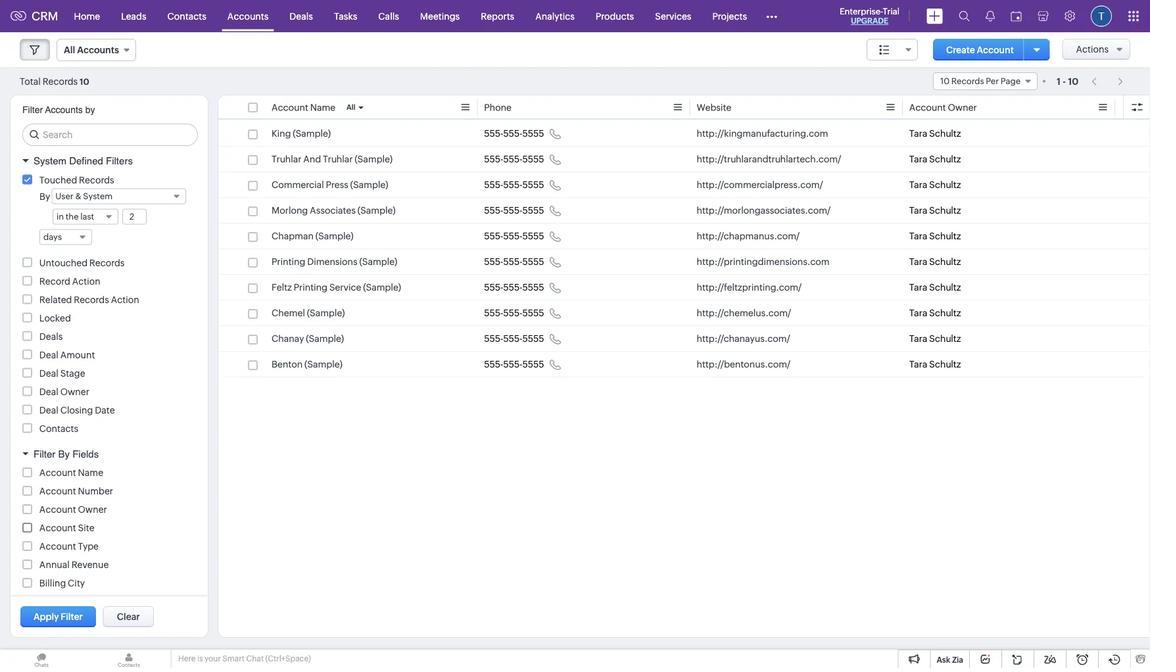 Task type: describe. For each thing, give the bounding box(es) containing it.
http://morlongassociates.com/ link
[[697, 204, 831, 217]]

untouched
[[39, 258, 88, 268]]

record action
[[39, 276, 100, 287]]

chanay (sample)
[[272, 334, 344, 344]]

in
[[57, 212, 64, 221]]

meetings
[[420, 11, 460, 21]]

http://printingdimensions.com
[[697, 257, 830, 267]]

deal amount
[[39, 350, 95, 360]]

schultz for http://bentonus.com/
[[930, 359, 962, 370]]

schultz for http://kingmanufacturing.com
[[930, 128, 962, 139]]

schultz for http://chanayus.com/
[[930, 334, 962, 344]]

calendar image
[[1011, 11, 1023, 21]]

555-555-5555 for truhlar and truhlar (sample)
[[484, 154, 545, 165]]

user & system
[[55, 191, 113, 201]]

untouched records
[[39, 258, 125, 268]]

1 - 10
[[1057, 76, 1079, 87]]

chemel (sample)
[[272, 308, 345, 318]]

tara for http://kingmanufacturing.com
[[910, 128, 928, 139]]

record
[[39, 276, 70, 287]]

site
[[78, 523, 94, 534]]

account up account type
[[39, 523, 76, 534]]

account down the 10 records per page
[[910, 102, 947, 113]]

calls link
[[368, 0, 410, 32]]

http://commercialpress.com/
[[697, 180, 824, 190]]

tara for http://printingdimensions.com
[[910, 257, 928, 267]]

tara for http://morlongassociates.com/
[[910, 205, 928, 216]]

feltz
[[272, 282, 292, 293]]

(sample) right press
[[350, 180, 388, 190]]

touched records
[[39, 175, 114, 185]]

schultz for http://chapmanus.com/
[[930, 231, 962, 241]]

deal for deal amount
[[39, 350, 58, 360]]

records for total
[[43, 76, 78, 87]]

chapman (sample)
[[272, 231, 354, 241]]

tara schultz for http://chemelus.com/
[[910, 308, 962, 318]]

0 vertical spatial accounts
[[228, 11, 269, 21]]

signals image
[[986, 11, 996, 22]]

5555 for http://truhlarandtruhlartech.com/
[[523, 154, 545, 165]]

the
[[66, 212, 79, 221]]

http://kingmanufacturing.com
[[697, 128, 829, 139]]

truhlar and truhlar (sample)
[[272, 154, 393, 165]]

here is your smart chat (ctrl+space)
[[178, 655, 311, 664]]

all accounts
[[64, 45, 119, 55]]

morlong
[[272, 205, 308, 216]]

schultz for http://feltzprinting.com/
[[930, 282, 962, 293]]

schultz for http://commercialpress.com/
[[930, 180, 962, 190]]

tara schultz for http://feltzprinting.com/
[[910, 282, 962, 293]]

apply filter button
[[20, 607, 96, 628]]

ask
[[937, 656, 951, 665]]

records for touched
[[79, 175, 114, 185]]

0 horizontal spatial by
[[39, 191, 50, 202]]

amount
[[60, 350, 95, 360]]

revenue
[[71, 560, 109, 571]]

page
[[1001, 76, 1021, 86]]

records for untouched
[[89, 258, 125, 268]]

account name for account number
[[39, 468, 103, 478]]

search image
[[959, 11, 971, 22]]

2 truhlar from the left
[[323, 154, 353, 165]]

(sample) right associates
[[358, 205, 396, 216]]

by
[[85, 105, 95, 115]]

contacts inside contacts link
[[168, 11, 207, 21]]

chanay
[[272, 334, 304, 344]]

(sample) up printing dimensions (sample) link on the left top of the page
[[316, 231, 354, 241]]

1 vertical spatial account owner
[[39, 505, 107, 515]]

555-555-5555 for king (sample)
[[484, 128, 545, 139]]

0 vertical spatial action
[[72, 276, 100, 287]]

http://chanayus.com/
[[697, 334, 791, 344]]

deal stage
[[39, 368, 85, 379]]

1 horizontal spatial deals
[[290, 11, 313, 21]]

date
[[95, 405, 115, 416]]

10 records per page
[[941, 76, 1021, 86]]

in the last
[[57, 212, 94, 221]]

2 vertical spatial owner
[[78, 505, 107, 515]]

search element
[[952, 0, 978, 32]]

account site
[[39, 523, 94, 534]]

by inside dropdown button
[[58, 448, 70, 460]]

(sample) up service
[[360, 257, 398, 267]]

http://chanayus.com/ link
[[697, 332, 791, 345]]

10 inside field
[[941, 76, 950, 86]]

services link
[[645, 0, 702, 32]]

account down filter by fields
[[39, 468, 76, 478]]

5555 for http://commercialpress.com/
[[523, 180, 545, 190]]

accounts link
[[217, 0, 279, 32]]

0 vertical spatial printing
[[272, 257, 306, 267]]

5555 for http://chemelus.com/
[[523, 308, 545, 318]]

total records 10
[[20, 76, 89, 87]]

schultz for http://morlongassociates.com/
[[930, 205, 962, 216]]

0 vertical spatial owner
[[949, 102, 978, 113]]

trial
[[883, 6, 900, 16]]

website
[[697, 102, 732, 113]]

http://bentonus.com/ link
[[697, 358, 791, 371]]

smart
[[223, 655, 245, 664]]

5555 for http://bentonus.com/
[[523, 359, 545, 370]]

city
[[68, 578, 85, 589]]

analytics link
[[525, 0, 585, 32]]

create account button
[[934, 39, 1028, 61]]

morlong associates (sample) link
[[272, 204, 396, 217]]

records for related
[[74, 294, 109, 305]]

filter by fields
[[34, 448, 99, 460]]

http://commercialpress.com/ link
[[697, 178, 824, 191]]

apply
[[34, 612, 59, 622]]

http://printingdimensions.com link
[[697, 255, 830, 268]]

tara for http://commercialpress.com/
[[910, 180, 928, 190]]

5555 for http://morlongassociates.com/
[[523, 205, 545, 216]]

type
[[78, 542, 99, 552]]

(sample) right service
[[363, 282, 401, 293]]

deal closing date
[[39, 405, 115, 416]]

-
[[1063, 76, 1067, 87]]

schultz for http://chemelus.com/
[[930, 308, 962, 318]]

press
[[326, 180, 349, 190]]

tara schultz for http://morlongassociates.com/
[[910, 205, 962, 216]]

crm
[[32, 9, 58, 23]]

days field
[[39, 229, 92, 245]]

account up king
[[272, 102, 309, 113]]

enterprise-
[[840, 6, 883, 16]]

0 horizontal spatial contacts
[[39, 423, 78, 434]]

5555 for http://chapmanus.com/
[[523, 231, 545, 241]]

total
[[20, 76, 41, 87]]

contacts link
[[157, 0, 217, 32]]

deal for deal closing date
[[39, 405, 58, 416]]

555-555-5555 for benton (sample)
[[484, 359, 545, 370]]

dimensions
[[307, 257, 358, 267]]

tara schultz for http://commercialpress.com/
[[910, 180, 962, 190]]

leads
[[121, 11, 146, 21]]

name for account number
[[78, 468, 103, 478]]

associates
[[310, 205, 356, 216]]

records for 10
[[952, 76, 985, 86]]

555-555-5555 for feltz printing service (sample)
[[484, 282, 545, 293]]

tara schultz for http://bentonus.com/
[[910, 359, 962, 370]]

products
[[596, 11, 634, 21]]

signals element
[[978, 0, 1003, 32]]

benton (sample) link
[[272, 358, 343, 371]]

commercial press (sample) link
[[272, 178, 388, 191]]

deals link
[[279, 0, 324, 32]]

1 vertical spatial printing
[[294, 282, 328, 293]]

system inside field
[[83, 191, 113, 201]]

deal for deal owner
[[39, 387, 58, 397]]

0 horizontal spatial deals
[[39, 331, 63, 342]]

account name for all
[[272, 102, 336, 113]]

tasks
[[334, 11, 357, 21]]

filter inside button
[[61, 612, 83, 622]]

tara schultz for http://truhlarandtruhlartech.com/
[[910, 154, 962, 165]]

(sample) up and
[[293, 128, 331, 139]]

account up account site at the bottom left of the page
[[39, 505, 76, 515]]



Task type: locate. For each thing, give the bounding box(es) containing it.
6 tara schultz from the top
[[910, 257, 962, 267]]

system inside dropdown button
[[34, 155, 66, 167]]

schultz for http://printingdimensions.com
[[930, 257, 962, 267]]

create menu image
[[927, 8, 944, 24]]

2 vertical spatial accounts
[[45, 105, 83, 115]]

all inside field
[[64, 45, 75, 55]]

0 vertical spatial filter
[[22, 105, 43, 115]]

2 vertical spatial filter
[[61, 612, 83, 622]]

0 vertical spatial by
[[39, 191, 50, 202]]

system
[[34, 155, 66, 167], [83, 191, 113, 201]]

1 tara schultz from the top
[[910, 128, 962, 139]]

0 horizontal spatial account owner
[[39, 505, 107, 515]]

deal
[[39, 350, 58, 360], [39, 368, 58, 379], [39, 387, 58, 397], [39, 405, 58, 416]]

all for all
[[347, 103, 356, 112]]

1 tara from the top
[[910, 128, 928, 139]]

account inside "button"
[[977, 44, 1014, 55]]

benton
[[272, 359, 303, 370]]

filter for filter accounts by
[[22, 105, 43, 115]]

6 555-555-5555 from the top
[[484, 257, 545, 267]]

10 for 1 - 10
[[1069, 76, 1079, 87]]

1 horizontal spatial account owner
[[910, 102, 978, 113]]

days
[[43, 232, 62, 242]]

(sample) down the "chemel (sample)"
[[306, 334, 344, 344]]

accounts for filter accounts by
[[45, 105, 83, 115]]

None field
[[867, 39, 919, 61]]

5 555-555-5555 from the top
[[484, 231, 545, 241]]

system defined filters
[[34, 155, 133, 167]]

1 deal from the top
[[39, 350, 58, 360]]

chats image
[[0, 650, 83, 669]]

tara for http://chemelus.com/
[[910, 308, 928, 318]]

reports link
[[471, 0, 525, 32]]

10 right - at the right top of page
[[1069, 76, 1079, 87]]

(sample) down chanay (sample) link
[[305, 359, 343, 370]]

records up filter accounts by
[[43, 76, 78, 87]]

action up related records action
[[72, 276, 100, 287]]

filter down total
[[22, 105, 43, 115]]

chapman (sample) link
[[272, 230, 354, 243]]

4 tara schultz from the top
[[910, 205, 962, 216]]

1 vertical spatial deals
[[39, 331, 63, 342]]

schultz for http://truhlarandtruhlartech.com/
[[930, 154, 962, 165]]

0 vertical spatial all
[[64, 45, 75, 55]]

10 for total records 10
[[80, 77, 89, 87]]

truhlar up press
[[323, 154, 353, 165]]

tara schultz for http://chapmanus.com/
[[910, 231, 962, 241]]

filter accounts by
[[22, 105, 95, 115]]

9 5555 from the top
[[523, 334, 545, 344]]

http://truhlarandtruhlartech.com/
[[697, 154, 842, 165]]

tara for http://feltzprinting.com/
[[910, 282, 928, 293]]

0 horizontal spatial action
[[72, 276, 100, 287]]

http://bentonus.com/
[[697, 359, 791, 370]]

calls
[[379, 11, 399, 21]]

filter right apply
[[61, 612, 83, 622]]

10 tara schultz from the top
[[910, 359, 962, 370]]

tasks link
[[324, 0, 368, 32]]

http://truhlarandtruhlartech.com/ link
[[697, 153, 842, 166]]

0 vertical spatial deals
[[290, 11, 313, 21]]

number
[[78, 486, 113, 497]]

printing up the "chemel (sample)"
[[294, 282, 328, 293]]

1 schultz from the top
[[930, 128, 962, 139]]

http://chemelus.com/ link
[[697, 307, 792, 320]]

records inside field
[[952, 76, 985, 86]]

8 tara from the top
[[910, 308, 928, 318]]

0 vertical spatial account owner
[[910, 102, 978, 113]]

account owner down account number
[[39, 505, 107, 515]]

by left fields
[[58, 448, 70, 460]]

http://kingmanufacturing.com link
[[697, 127, 829, 140]]

action down untouched records
[[111, 294, 139, 305]]

create account
[[947, 44, 1014, 55]]

1 vertical spatial filter
[[34, 448, 55, 460]]

name for all
[[310, 102, 336, 113]]

8 tara schultz from the top
[[910, 308, 962, 318]]

projects link
[[702, 0, 758, 32]]

User & System field
[[51, 189, 186, 204]]

4 schultz from the top
[[930, 205, 962, 216]]

555-555-5555 for chemel (sample)
[[484, 308, 545, 318]]

1 horizontal spatial contacts
[[168, 11, 207, 21]]

printing dimensions (sample) link
[[272, 255, 398, 268]]

1 horizontal spatial all
[[347, 103, 356, 112]]

5 tara from the top
[[910, 231, 928, 241]]

8 5555 from the top
[[523, 308, 545, 318]]

1 vertical spatial by
[[58, 448, 70, 460]]

7 tara schultz from the top
[[910, 282, 962, 293]]

tara for http://truhlarandtruhlartech.com/
[[910, 154, 928, 165]]

system up touched
[[34, 155, 66, 167]]

tara schultz for http://chanayus.com/
[[910, 334, 962, 344]]

accounts left the deals link
[[228, 11, 269, 21]]

by left user
[[39, 191, 50, 202]]

10 up by
[[80, 77, 89, 87]]

filter for filter by fields
[[34, 448, 55, 460]]

account type
[[39, 542, 99, 552]]

defined
[[69, 155, 103, 167]]

9 555-555-5555 from the top
[[484, 334, 545, 344]]

accounts
[[228, 11, 269, 21], [77, 45, 119, 55], [45, 105, 83, 115]]

apply filter
[[34, 612, 83, 622]]

1 vertical spatial owner
[[60, 387, 89, 397]]

tara for http://chanayus.com/
[[910, 334, 928, 344]]

chanay (sample) link
[[272, 332, 344, 345]]

555-555-5555 for commercial press (sample)
[[484, 180, 545, 190]]

filter
[[22, 105, 43, 115], [34, 448, 55, 460], [61, 612, 83, 622]]

7 5555 from the top
[[523, 282, 545, 293]]

deals
[[290, 11, 313, 21], [39, 331, 63, 342]]

tara for http://chapmanus.com/
[[910, 231, 928, 241]]

touched
[[39, 175, 77, 185]]

printing
[[272, 257, 306, 267], [294, 282, 328, 293]]

0 horizontal spatial truhlar
[[272, 154, 302, 165]]

commercial
[[272, 180, 324, 190]]

http://chemelus.com/
[[697, 308, 792, 318]]

2 deal from the top
[[39, 368, 58, 379]]

8 555-555-5555 from the top
[[484, 308, 545, 318]]

10 5555 from the top
[[523, 359, 545, 370]]

8 schultz from the top
[[930, 308, 962, 318]]

5 5555 from the top
[[523, 231, 545, 241]]

0 horizontal spatial all
[[64, 45, 75, 55]]

4 5555 from the top
[[523, 205, 545, 216]]

All Accounts field
[[57, 39, 136, 61]]

accounts inside field
[[77, 45, 119, 55]]

3 tara from the top
[[910, 180, 928, 190]]

10 inside "total records 10"
[[80, 77, 89, 87]]

Other Modules field
[[758, 6, 786, 27]]

1 vertical spatial action
[[111, 294, 139, 305]]

name up the king (sample)
[[310, 102, 336, 113]]

upgrade
[[851, 16, 889, 25]]

9 tara schultz from the top
[[910, 334, 962, 344]]

printing down chapman
[[272, 257, 306, 267]]

10 down create
[[941, 76, 950, 86]]

account owner
[[910, 102, 978, 113], [39, 505, 107, 515]]

555-555-5555 for morlong associates (sample)
[[484, 205, 545, 216]]

(sample) up commercial press (sample)
[[355, 154, 393, 165]]

morlong associates (sample)
[[272, 205, 396, 216]]

1 vertical spatial all
[[347, 103, 356, 112]]

chemel (sample) link
[[272, 307, 345, 320]]

2 schultz from the top
[[930, 154, 962, 165]]

in the last field
[[53, 209, 118, 225]]

1 horizontal spatial action
[[111, 294, 139, 305]]

7 555-555-5555 from the top
[[484, 282, 545, 293]]

0 horizontal spatial name
[[78, 468, 103, 478]]

account up per on the right
[[977, 44, 1014, 55]]

7 schultz from the top
[[930, 282, 962, 293]]

account name up the king (sample)
[[272, 102, 336, 113]]

records down record action at the top left of the page
[[74, 294, 109, 305]]

deal down deal owner
[[39, 405, 58, 416]]

10 schultz from the top
[[930, 359, 962, 370]]

1 5555 from the top
[[523, 128, 545, 139]]

owner down number
[[78, 505, 107, 515]]

3 deal from the top
[[39, 387, 58, 397]]

system defined filters button
[[11, 149, 208, 173]]

1 555-555-5555 from the top
[[484, 128, 545, 139]]

0 horizontal spatial system
[[34, 155, 66, 167]]

5555 for http://kingmanufacturing.com
[[523, 128, 545, 139]]

5555 for http://feltzprinting.com/
[[523, 282, 545, 293]]

1 vertical spatial contacts
[[39, 423, 78, 434]]

stage
[[60, 368, 85, 379]]

9 tara from the top
[[910, 334, 928, 344]]

&
[[75, 191, 81, 201]]

1 horizontal spatial account name
[[272, 102, 336, 113]]

4 deal from the top
[[39, 405, 58, 416]]

accounts left by
[[45, 105, 83, 115]]

contacts right leads link in the left of the page
[[168, 11, 207, 21]]

2 5555 from the top
[[523, 154, 545, 165]]

account owner down the 10 records per page
[[910, 102, 978, 113]]

0 horizontal spatial 10
[[80, 77, 89, 87]]

row group
[[218, 121, 1151, 378]]

projects
[[713, 11, 748, 21]]

records left per on the right
[[952, 76, 985, 86]]

tara for http://bentonus.com/
[[910, 359, 928, 370]]

annual revenue
[[39, 560, 109, 571]]

profile element
[[1084, 0, 1121, 32]]

tara schultz for http://kingmanufacturing.com
[[910, 128, 962, 139]]

1 vertical spatial system
[[83, 191, 113, 201]]

crm link
[[11, 9, 58, 23]]

9 schultz from the top
[[930, 334, 962, 344]]

records up user & system
[[79, 175, 114, 185]]

account name up account number
[[39, 468, 103, 478]]

1 horizontal spatial system
[[83, 191, 113, 201]]

5555 for http://printingdimensions.com
[[523, 257, 545, 267]]

king (sample) link
[[272, 127, 331, 140]]

6 tara from the top
[[910, 257, 928, 267]]

truhlar
[[272, 154, 302, 165], [323, 154, 353, 165]]

deal left stage
[[39, 368, 58, 379]]

3 5555 from the top
[[523, 180, 545, 190]]

all up "total records 10"
[[64, 45, 75, 55]]

None text field
[[123, 210, 146, 224]]

deal down the "deal stage"
[[39, 387, 58, 397]]

0 vertical spatial name
[[310, 102, 336, 113]]

1 truhlar from the left
[[272, 154, 302, 165]]

commercial press (sample)
[[272, 180, 388, 190]]

related
[[39, 294, 72, 305]]

555-555-5555 for chanay (sample)
[[484, 334, 545, 344]]

name up number
[[78, 468, 103, 478]]

action
[[72, 276, 100, 287], [111, 294, 139, 305]]

is
[[197, 655, 203, 664]]

0 vertical spatial contacts
[[168, 11, 207, 21]]

4 tara from the top
[[910, 205, 928, 216]]

all up truhlar and truhlar (sample)
[[347, 103, 356, 112]]

1 vertical spatial name
[[78, 468, 103, 478]]

1 horizontal spatial by
[[58, 448, 70, 460]]

0 horizontal spatial account name
[[39, 468, 103, 478]]

leads link
[[111, 0, 157, 32]]

profile image
[[1092, 6, 1113, 27]]

deals down 'locked' in the top left of the page
[[39, 331, 63, 342]]

locked
[[39, 313, 71, 323]]

5 tara schultz from the top
[[910, 231, 962, 241]]

annual
[[39, 560, 70, 571]]

navigation
[[1086, 72, 1131, 91]]

deals left tasks link
[[290, 11, 313, 21]]

system right &
[[83, 191, 113, 201]]

contacts down closing
[[39, 423, 78, 434]]

0 vertical spatial system
[[34, 155, 66, 167]]

filter inside dropdown button
[[34, 448, 55, 460]]

home
[[74, 11, 100, 21]]

1 vertical spatial account name
[[39, 468, 103, 478]]

2 555-555-5555 from the top
[[484, 154, 545, 165]]

tara schultz
[[910, 128, 962, 139], [910, 154, 962, 165], [910, 180, 962, 190], [910, 205, 962, 216], [910, 231, 962, 241], [910, 257, 962, 267], [910, 282, 962, 293], [910, 308, 962, 318], [910, 334, 962, 344], [910, 359, 962, 370]]

555-555-5555 for printing dimensions (sample)
[[484, 257, 545, 267]]

0 vertical spatial account name
[[272, 102, 336, 113]]

owner up closing
[[60, 387, 89, 397]]

row group containing king (sample)
[[218, 121, 1151, 378]]

3 schultz from the top
[[930, 180, 962, 190]]

4 555-555-5555 from the top
[[484, 205, 545, 216]]

3 tara schultz from the top
[[910, 180, 962, 190]]

create
[[947, 44, 976, 55]]

10 Records Per Page field
[[934, 72, 1038, 90]]

http://chapmanus.com/
[[697, 231, 800, 241]]

accounts for all accounts
[[77, 45, 119, 55]]

truhlar left and
[[272, 154, 302, 165]]

analytics
[[536, 11, 575, 21]]

deal for deal stage
[[39, 368, 58, 379]]

6 5555 from the top
[[523, 257, 545, 267]]

2 tara schultz from the top
[[910, 154, 962, 165]]

5555 for http://chanayus.com/
[[523, 334, 545, 344]]

accounts down home
[[77, 45, 119, 55]]

7 tara from the top
[[910, 282, 928, 293]]

contacts image
[[88, 650, 170, 669]]

billing city
[[39, 578, 85, 589]]

account left number
[[39, 486, 76, 497]]

name
[[310, 102, 336, 113], [78, 468, 103, 478]]

fields
[[72, 448, 99, 460]]

1 vertical spatial accounts
[[77, 45, 119, 55]]

size image
[[880, 44, 890, 56]]

and
[[304, 154, 321, 165]]

create menu element
[[919, 0, 952, 32]]

services
[[656, 11, 692, 21]]

(sample) down feltz printing service (sample) link
[[307, 308, 345, 318]]

owner down the 10 records per page
[[949, 102, 978, 113]]

king (sample)
[[272, 128, 331, 139]]

printing dimensions (sample)
[[272, 257, 398, 267]]

filter left fields
[[34, 448, 55, 460]]

5 schultz from the top
[[930, 231, 962, 241]]

2 tara from the top
[[910, 154, 928, 165]]

5555
[[523, 128, 545, 139], [523, 154, 545, 165], [523, 180, 545, 190], [523, 205, 545, 216], [523, 231, 545, 241], [523, 257, 545, 267], [523, 282, 545, 293], [523, 308, 545, 318], [523, 334, 545, 344], [523, 359, 545, 370]]

chemel
[[272, 308, 305, 318]]

2 horizontal spatial 10
[[1069, 76, 1079, 87]]

records up related records action
[[89, 258, 125, 268]]

filters
[[106, 155, 133, 167]]

(ctrl+space)
[[266, 655, 311, 664]]

account
[[977, 44, 1014, 55], [272, 102, 309, 113], [910, 102, 947, 113], [39, 468, 76, 478], [39, 486, 76, 497], [39, 505, 76, 515], [39, 523, 76, 534], [39, 542, 76, 552]]

deal up the "deal stage"
[[39, 350, 58, 360]]

1 horizontal spatial name
[[310, 102, 336, 113]]

account up annual
[[39, 542, 76, 552]]

3 555-555-5555 from the top
[[484, 180, 545, 190]]

home link
[[64, 0, 111, 32]]

Search text field
[[23, 124, 197, 145]]

10 555-555-5555 from the top
[[484, 359, 545, 370]]

all for all accounts
[[64, 45, 75, 55]]

1
[[1057, 76, 1061, 87]]

1 horizontal spatial truhlar
[[323, 154, 353, 165]]

feltz printing service (sample)
[[272, 282, 401, 293]]

per
[[986, 76, 1000, 86]]

1 horizontal spatial 10
[[941, 76, 950, 86]]

related records action
[[39, 294, 139, 305]]

chapman
[[272, 231, 314, 241]]

10 tara from the top
[[910, 359, 928, 370]]

555-555-5555 for chapman (sample)
[[484, 231, 545, 241]]

6 schultz from the top
[[930, 257, 962, 267]]

tara schultz for http://printingdimensions.com
[[910, 257, 962, 267]]



Task type: vqa. For each thing, say whether or not it's contained in the screenshot.


